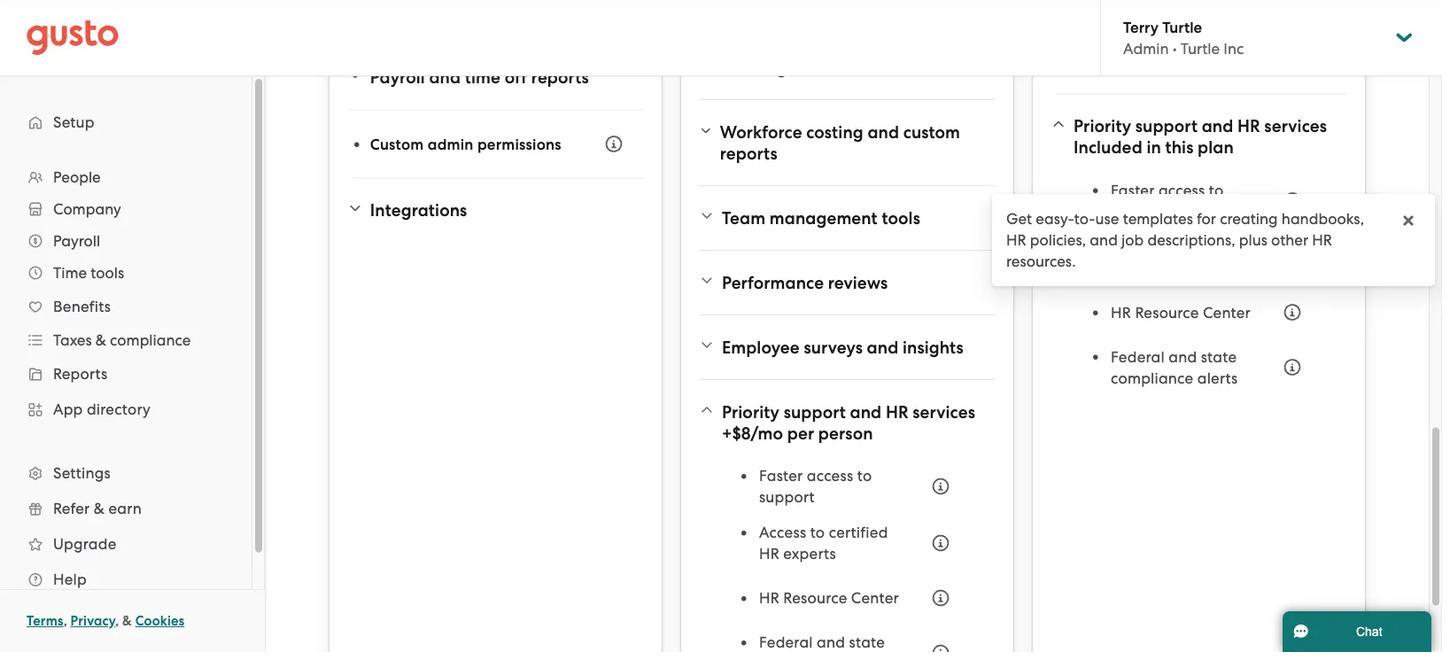 Task type: describe. For each thing, give the bounding box(es) containing it.
state for +$8/mo per person
[[849, 634, 885, 651]]

benefits link
[[18, 291, 234, 323]]

reports for payroll and time off reports
[[532, 67, 589, 88]]

faster access to support for person
[[759, 467, 872, 506]]

performance reviews button
[[699, 261, 996, 304]]

terry
[[1124, 18, 1159, 36]]

terms
[[27, 613, 63, 629]]

taxes
[[53, 331, 92, 349]]

and inside priority support and hr services included in this plan
[[1202, 116, 1234, 136]]

permissions
[[477, 135, 562, 153]]

performance
[[722, 272, 824, 293]]

directory
[[87, 401, 151, 418]]

handbooks,
[[1282, 210, 1365, 228]]

employee
[[722, 337, 800, 358]]

terms link
[[27, 613, 63, 629]]

and inside workforce costing and custom reports
[[868, 122, 900, 142]]

payroll and time off reports button
[[347, 56, 644, 99]]

get
[[1007, 210, 1032, 228]]

experts for per
[[784, 545, 836, 563]]

and inside federal and state compliance alerts
[[1169, 348, 1197, 366]]

use
[[1096, 210, 1120, 228]]

support down per
[[759, 488, 815, 506]]

to-
[[1075, 210, 1096, 228]]

setup
[[53, 113, 95, 131]]

access for included
[[1111, 238, 1158, 256]]

faster for +$8/mo
[[759, 467, 803, 485]]

time tools button
[[18, 257, 234, 289]]

+$8/mo
[[722, 423, 783, 443]]

reviews
[[828, 272, 888, 293]]

terms , privacy , & cookies
[[27, 613, 185, 629]]

help
[[53, 571, 87, 588]]

priority support and hr services included in this plan
[[1074, 116, 1327, 158]]

tools inside team management tools dropdown button
[[882, 208, 921, 228]]

custom admin permissions
[[370, 135, 562, 153]]

performance reviews
[[722, 272, 888, 293]]

workforce
[[720, 122, 802, 142]]

costing
[[807, 122, 864, 142]]

creating
[[1220, 210, 1278, 228]]

people
[[53, 168, 101, 186]]

access to certified hr experts for person
[[759, 524, 888, 563]]

support inside priority support and hr services +$8/mo per person
[[784, 402, 846, 422]]

insights
[[903, 337, 964, 358]]

and inside 'get easy-to-use templates for creating handbooks, hr policies, and job descriptions, plus other hr resources.'
[[1090, 231, 1118, 249]]

•
[[1173, 40, 1177, 57]]

terry turtle admin • turtle inc
[[1124, 18, 1244, 57]]

templates
[[1123, 210, 1193, 228]]

people button
[[18, 161, 234, 193]]

gusto navigation element
[[0, 76, 252, 626]]

admin
[[428, 135, 474, 153]]

dialog main content element
[[992, 194, 1435, 286]]

upgrade link
[[18, 528, 234, 560]]

certified for this
[[1181, 238, 1240, 256]]

2 , from the left
[[115, 613, 119, 629]]

0 vertical spatial tracking
[[764, 36, 830, 56]]

time
[[465, 67, 501, 88]]

federal and state
[[759, 634, 886, 652]]

access for +$8/mo
[[759, 524, 807, 541]]

resource for person
[[784, 589, 848, 607]]

priority for priority support and hr services +$8/mo per person
[[722, 402, 780, 422]]

refer & earn
[[53, 500, 142, 517]]

company button
[[18, 193, 234, 225]]

list for priority support and hr services included in this plan
[[1092, 179, 1312, 403]]

2 vertical spatial &
[[122, 613, 132, 629]]

get easy-to-use templates for creating handbooks, hr policies, and job descriptions, plus other hr resources.
[[1007, 210, 1365, 270]]

federal and state compliance alerts
[[1111, 348, 1238, 387]]

surveys
[[804, 337, 863, 358]]

federal for included
[[1111, 348, 1165, 366]]

& for compliance
[[96, 331, 106, 349]]

workforce costing and custom reports button
[[699, 111, 996, 175]]

app directory
[[53, 401, 151, 418]]

per
[[788, 423, 815, 443]]

hr inside priority support and hr services +$8/mo per person
[[886, 402, 909, 422]]

cookies button
[[135, 611, 185, 632]]

faster for included
[[1111, 181, 1155, 199]]

chat
[[1357, 625, 1383, 638]]

priority support and hr services +$8/mo per person
[[722, 402, 976, 443]]

tools inside time tools dropdown button
[[91, 264, 124, 282]]

easy-
[[1036, 210, 1075, 228]]

state for included in this plan
[[1201, 348, 1237, 366]]

payroll button
[[18, 225, 234, 257]]

refer & earn link
[[18, 493, 234, 525]]

management
[[770, 208, 878, 228]]

privacy
[[70, 613, 115, 629]]

off
[[505, 67, 527, 88]]

integrations button
[[347, 189, 644, 232]]

support inside priority support and hr services included in this plan
[[1136, 116, 1198, 136]]

1 vertical spatial tracking
[[722, 57, 787, 78]]

help link
[[18, 564, 234, 595]]

home image
[[27, 20, 119, 55]]

descriptions,
[[1148, 231, 1236, 249]]

company
[[53, 200, 121, 218]]

included
[[1074, 137, 1143, 158]]

taxes & compliance button
[[18, 324, 234, 356]]

hr inside priority support and hr services included in this plan
[[1238, 116, 1261, 136]]

reports
[[53, 365, 108, 383]]

payroll for payroll and time off reports
[[370, 67, 425, 88]]

employee surveys and insights
[[722, 337, 964, 358]]



Task type: locate. For each thing, give the bounding box(es) containing it.
plan
[[1198, 137, 1234, 158]]

priority inside priority support and hr services included in this plan
[[1074, 116, 1132, 136]]

time for time tracking and project tracking
[[722, 36, 760, 56]]

1 horizontal spatial federal
[[1111, 348, 1165, 366]]

time tools
[[53, 264, 124, 282]]

support up 'in'
[[1136, 116, 1198, 136]]

employee surveys and insights button
[[699, 326, 996, 369]]

0 horizontal spatial payroll
[[53, 232, 100, 250]]

0 vertical spatial time
[[722, 36, 760, 56]]

1 vertical spatial federal
[[759, 634, 813, 651]]

0 vertical spatial faster
[[1111, 181, 1155, 199]]

access to certified hr experts for this
[[1111, 238, 1240, 277]]

and
[[834, 36, 866, 56], [429, 67, 461, 88], [1202, 116, 1234, 136], [868, 122, 900, 142], [1090, 231, 1118, 249], [867, 337, 899, 358], [1169, 348, 1197, 366], [850, 402, 882, 422], [817, 634, 846, 651]]

1 horizontal spatial tools
[[882, 208, 921, 228]]

1 vertical spatial payroll
[[53, 232, 100, 250]]

1 vertical spatial experts
[[784, 545, 836, 563]]

0 vertical spatial services
[[1265, 116, 1327, 136]]

1 horizontal spatial faster
[[1111, 181, 1155, 199]]

0 horizontal spatial services
[[913, 402, 976, 422]]

1 vertical spatial compliance
[[1111, 369, 1194, 387]]

payroll inside 'dropdown button'
[[370, 67, 425, 88]]

for
[[1197, 210, 1217, 228]]

hr resource center for person
[[759, 589, 899, 607]]

0 vertical spatial certified
[[1181, 238, 1240, 256]]

0 vertical spatial center
[[1203, 303, 1251, 321]]

payroll and time off reports
[[370, 67, 589, 88]]

0 vertical spatial access to certified hr experts
[[1111, 238, 1240, 277]]

payroll inside dropdown button
[[53, 232, 100, 250]]

federal inside 'federal and state'
[[759, 634, 813, 651]]

integrations
[[370, 200, 467, 221]]

0 horizontal spatial priority
[[722, 402, 780, 422]]

0 horizontal spatial reports
[[532, 67, 589, 88]]

and inside payroll and time off reports 'dropdown button'
[[429, 67, 461, 88]]

team
[[722, 208, 766, 228]]

0 vertical spatial turtle
[[1163, 18, 1203, 36]]

0 horizontal spatial access to certified hr experts
[[759, 524, 888, 563]]

this
[[1166, 137, 1194, 158]]

1 horizontal spatial certified
[[1181, 238, 1240, 256]]

1 vertical spatial turtle
[[1181, 40, 1220, 57]]

turtle right •
[[1181, 40, 1220, 57]]

tools right the management
[[882, 208, 921, 228]]

1 horizontal spatial ,
[[115, 613, 119, 629]]

0 horizontal spatial time
[[53, 264, 87, 282]]

support up per
[[784, 402, 846, 422]]

1 horizontal spatial access
[[1111, 238, 1158, 256]]

1 vertical spatial faster access to support
[[759, 467, 872, 506]]

1 horizontal spatial resource
[[1135, 303, 1199, 321]]

2 horizontal spatial list
[[1092, 179, 1312, 403]]

0 vertical spatial payroll
[[370, 67, 425, 88]]

resource up federal and state compliance alerts
[[1135, 303, 1199, 321]]

0 horizontal spatial ,
[[63, 613, 67, 629]]

0 vertical spatial state
[[1201, 348, 1237, 366]]

time
[[722, 36, 760, 56], [53, 264, 87, 282]]

0 vertical spatial access
[[1111, 238, 1158, 256]]

0 vertical spatial federal
[[1111, 348, 1165, 366]]

reports for workforce costing and custom reports
[[720, 143, 778, 163]]

0 horizontal spatial list
[[0, 161, 252, 597]]

access for person
[[807, 467, 854, 485]]

cookies
[[135, 613, 185, 629]]

0 vertical spatial experts
[[1135, 259, 1188, 277]]

certified
[[1181, 238, 1240, 256], [829, 524, 888, 541]]

reports inside workforce costing and custom reports
[[720, 143, 778, 163]]

taxes & compliance
[[53, 331, 191, 349]]

1 vertical spatial state
[[849, 634, 885, 651]]

and inside priority support and hr services +$8/mo per person
[[850, 402, 882, 422]]

0 horizontal spatial center
[[851, 589, 899, 607]]

access to certified hr experts
[[1111, 238, 1240, 277], [759, 524, 888, 563]]

chat button
[[1283, 611, 1432, 652]]

tools
[[882, 208, 921, 228], [91, 264, 124, 282]]

priority
[[1074, 116, 1132, 136], [722, 402, 780, 422]]

priority for priority support and hr services included in this plan
[[1074, 116, 1132, 136]]

state inside 'federal and state'
[[849, 634, 885, 651]]

& left cookies button
[[122, 613, 132, 629]]

time tracking and project tracking
[[722, 36, 926, 78]]

access down person
[[807, 467, 854, 485]]

and inside employee surveys and insights dropdown button
[[867, 337, 899, 358]]

1 vertical spatial resource
[[784, 589, 848, 607]]

1 vertical spatial &
[[94, 500, 105, 517]]

1 vertical spatial reports
[[720, 143, 778, 163]]

1 vertical spatial certified
[[829, 524, 888, 541]]

services inside priority support and hr services included in this plan
[[1265, 116, 1327, 136]]

1 vertical spatial hr resource center
[[759, 589, 899, 607]]

hr resource center up 'federal and state'
[[759, 589, 899, 607]]

1 vertical spatial access
[[807, 467, 854, 485]]

list
[[0, 161, 252, 597], [1092, 179, 1312, 403], [740, 465, 961, 652]]

0 horizontal spatial certified
[[829, 524, 888, 541]]

time up benefits
[[53, 264, 87, 282]]

payroll up custom
[[370, 67, 425, 88]]

0 horizontal spatial compliance
[[110, 331, 191, 349]]

list for priority support and hr services +$8/mo per person
[[740, 465, 961, 652]]

turtle
[[1163, 18, 1203, 36], [1181, 40, 1220, 57]]

& right the taxes
[[96, 331, 106, 349]]

in
[[1147, 137, 1162, 158]]

settings link
[[18, 457, 234, 489]]

center
[[1203, 303, 1251, 321], [851, 589, 899, 607]]

workforce costing and custom reports
[[720, 122, 961, 163]]

other
[[1272, 231, 1309, 249]]

faster up "templates" at the right
[[1111, 181, 1155, 199]]

1 vertical spatial faster
[[759, 467, 803, 485]]

resource for this
[[1135, 303, 1199, 321]]

tracking
[[764, 36, 830, 56], [722, 57, 787, 78]]

payroll down the company
[[53, 232, 100, 250]]

1 , from the left
[[63, 613, 67, 629]]

project
[[870, 36, 926, 56]]

1 horizontal spatial reports
[[720, 143, 778, 163]]

priority up included
[[1074, 116, 1132, 136]]

time for time tools
[[53, 264, 87, 282]]

& inside dropdown button
[[96, 331, 106, 349]]

tools down payroll dropdown button
[[91, 264, 124, 282]]

and inside time tracking and project tracking
[[834, 36, 866, 56]]

1 horizontal spatial center
[[1203, 303, 1251, 321]]

privacy link
[[70, 613, 115, 629]]

compliance down benefits link
[[110, 331, 191, 349]]

0 vertical spatial compliance
[[110, 331, 191, 349]]

center for included in this plan
[[1203, 303, 1251, 321]]

& left earn
[[94, 500, 105, 517]]

1 horizontal spatial state
[[1201, 348, 1237, 366]]

& for earn
[[94, 500, 105, 517]]

0 vertical spatial priority
[[1074, 116, 1132, 136]]

hr resource center
[[1111, 303, 1251, 321], [759, 589, 899, 607]]

compliance inside federal and state compliance alerts
[[1111, 369, 1194, 387]]

faster
[[1111, 181, 1155, 199], [759, 467, 803, 485]]

access up "templates" at the right
[[1159, 181, 1206, 199]]

time inside time tracking and project tracking
[[722, 36, 760, 56]]

0 horizontal spatial resource
[[784, 589, 848, 607]]

services for priority support and hr services included in this plan
[[1265, 116, 1327, 136]]

reports inside 'dropdown button'
[[532, 67, 589, 88]]

upgrade
[[53, 535, 117, 553]]

experts
[[1135, 259, 1188, 277], [784, 545, 836, 563]]

1 horizontal spatial compliance
[[1111, 369, 1194, 387]]

0 horizontal spatial access
[[807, 467, 854, 485]]

0 horizontal spatial federal
[[759, 634, 813, 651]]

0 vertical spatial tools
[[882, 208, 921, 228]]

1 vertical spatial services
[[913, 402, 976, 422]]

hr
[[1238, 116, 1261, 136], [1007, 231, 1027, 249], [1313, 231, 1333, 249], [1111, 259, 1132, 277], [1111, 303, 1132, 321], [886, 402, 909, 422], [759, 545, 780, 563], [759, 589, 780, 607]]

0 horizontal spatial access
[[759, 524, 807, 541]]

earn
[[108, 500, 142, 517]]

time tracking and project tracking button
[[699, 25, 996, 89]]

job
[[1122, 231, 1144, 249]]

1 vertical spatial access to certified hr experts
[[759, 524, 888, 563]]

1 vertical spatial time
[[53, 264, 87, 282]]

&
[[96, 331, 106, 349], [94, 500, 105, 517], [122, 613, 132, 629]]

certified for person
[[829, 524, 888, 541]]

priority inside priority support and hr services +$8/mo per person
[[722, 402, 780, 422]]

and inside 'federal and state'
[[817, 634, 846, 651]]

reports right off
[[532, 67, 589, 88]]

center up alerts
[[1203, 303, 1251, 321]]

0 horizontal spatial tools
[[91, 264, 124, 282]]

experts for in
[[1135, 259, 1188, 277]]

support up job
[[1111, 202, 1167, 220]]

custom
[[370, 135, 424, 153]]

support
[[1136, 116, 1198, 136], [1111, 202, 1167, 220], [784, 402, 846, 422], [759, 488, 815, 506]]

0 vertical spatial &
[[96, 331, 106, 349]]

center up 'federal and state'
[[851, 589, 899, 607]]

0 horizontal spatial faster access to support
[[759, 467, 872, 506]]

0 vertical spatial faster access to support
[[1111, 181, 1224, 220]]

federal for +$8/mo
[[759, 634, 813, 651]]

1 horizontal spatial faster access to support
[[1111, 181, 1224, 220]]

hr resource center for this
[[1111, 303, 1251, 321]]

app
[[53, 401, 83, 418]]

reports down workforce
[[720, 143, 778, 163]]

alerts
[[1198, 369, 1238, 387]]

resource
[[1135, 303, 1199, 321], [784, 589, 848, 607]]

hr resource center up federal and state compliance alerts
[[1111, 303, 1251, 321]]

1 horizontal spatial services
[[1265, 116, 1327, 136]]

1 horizontal spatial access to certified hr experts
[[1111, 238, 1240, 277]]

person
[[819, 423, 873, 443]]

0 horizontal spatial state
[[849, 634, 885, 651]]

time up workforce
[[722, 36, 760, 56]]

reports
[[532, 67, 589, 88], [720, 143, 778, 163]]

compliance left alerts
[[1111, 369, 1194, 387]]

federal inside federal and state compliance alerts
[[1111, 348, 1165, 366]]

faster access to support down per
[[759, 467, 872, 506]]

federal
[[1111, 348, 1165, 366], [759, 634, 813, 651]]

compliance
[[110, 331, 191, 349], [1111, 369, 1194, 387]]

1 horizontal spatial priority
[[1074, 116, 1132, 136]]

state
[[1201, 348, 1237, 366], [849, 634, 885, 651]]

inc
[[1224, 40, 1244, 57]]

resource up 'federal and state'
[[784, 589, 848, 607]]

turtle up •
[[1163, 18, 1203, 36]]

faster access to support up descriptions,
[[1111, 181, 1224, 220]]

1 vertical spatial center
[[851, 589, 899, 607]]

0 horizontal spatial hr resource center
[[759, 589, 899, 607]]

0 vertical spatial access
[[1159, 181, 1206, 199]]

time inside dropdown button
[[53, 264, 87, 282]]

,
[[63, 613, 67, 629], [115, 613, 119, 629]]

access
[[1111, 238, 1158, 256], [759, 524, 807, 541]]

1 vertical spatial priority
[[722, 402, 780, 422]]

1 horizontal spatial access
[[1159, 181, 1206, 199]]

settings
[[53, 464, 111, 482]]

state inside federal and state compliance alerts
[[1201, 348, 1237, 366]]

app directory link
[[18, 393, 234, 425]]

0 vertical spatial reports
[[532, 67, 589, 88]]

to
[[1209, 181, 1224, 199], [1162, 238, 1177, 256], [858, 467, 872, 485], [810, 524, 825, 541]]

1 vertical spatial access
[[759, 524, 807, 541]]

payroll
[[370, 67, 425, 88], [53, 232, 100, 250]]

, down help link
[[115, 613, 119, 629]]

list containing people
[[0, 161, 252, 597]]

refer
[[53, 500, 90, 517]]

1 horizontal spatial experts
[[1135, 259, 1188, 277]]

services inside priority support and hr services +$8/mo per person
[[913, 402, 976, 422]]

admin
[[1124, 40, 1169, 57]]

policies,
[[1030, 231, 1086, 249]]

benefits
[[53, 298, 111, 315]]

compliance inside dropdown button
[[110, 331, 191, 349]]

1 horizontal spatial list
[[740, 465, 961, 652]]

1 horizontal spatial time
[[722, 36, 760, 56]]

priority up '+$8/mo'
[[722, 402, 780, 422]]

0 vertical spatial hr resource center
[[1111, 303, 1251, 321]]

setup link
[[18, 106, 234, 138]]

payroll for payroll
[[53, 232, 100, 250]]

faster access to support for this
[[1111, 181, 1224, 220]]

1 horizontal spatial payroll
[[370, 67, 425, 88]]

, left privacy link
[[63, 613, 67, 629]]

1 vertical spatial tools
[[91, 264, 124, 282]]

0 horizontal spatial experts
[[784, 545, 836, 563]]

center for +$8/mo per person
[[851, 589, 899, 607]]

services for priority support and hr services +$8/mo per person
[[913, 402, 976, 422]]

custom
[[904, 122, 961, 142]]

0 vertical spatial resource
[[1135, 303, 1199, 321]]

faster down per
[[759, 467, 803, 485]]

team management tools
[[722, 208, 921, 228]]

1 horizontal spatial hr resource center
[[1111, 303, 1251, 321]]

reports link
[[18, 358, 234, 390]]

& inside "link"
[[94, 500, 105, 517]]

access for this
[[1159, 181, 1206, 199]]

plus
[[1239, 231, 1268, 249]]

0 horizontal spatial faster
[[759, 467, 803, 485]]

resources.
[[1007, 253, 1076, 270]]



Task type: vqa. For each thing, say whether or not it's contained in the screenshot.
dental to the top
no



